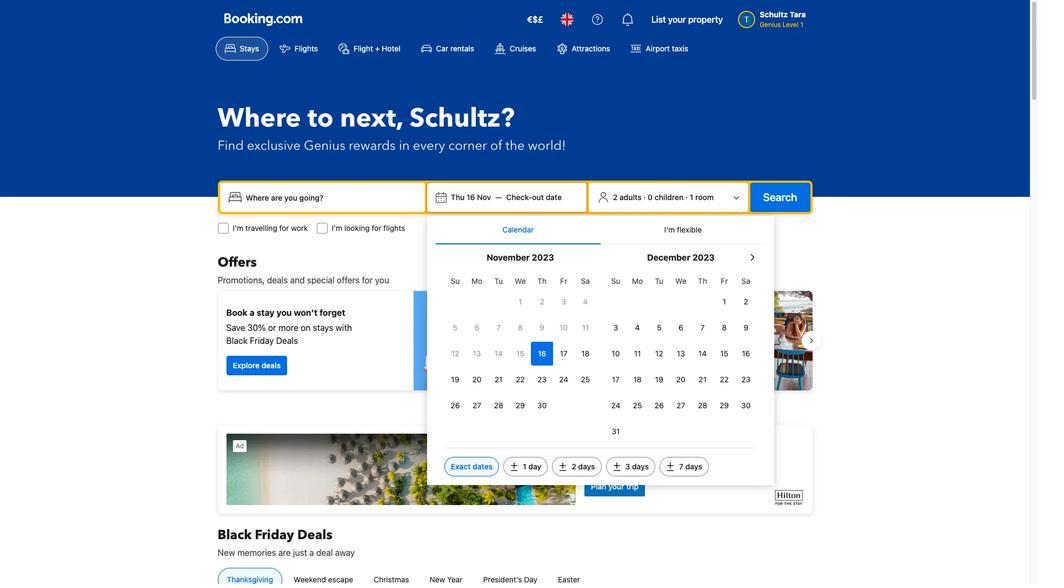 Task type: locate. For each thing, give the bounding box(es) containing it.
0 horizontal spatial 24
[[559, 375, 569, 384]]

11 right 10 december 2023 option
[[634, 349, 641, 358]]

1 horizontal spatial ·
[[686, 193, 688, 202]]

for right offers
[[362, 275, 373, 285]]

deals down more
[[276, 336, 298, 346]]

3 right "at"
[[614, 323, 618, 332]]

1 day
[[523, 462, 542, 471]]

16 right 15 december 2023 option
[[742, 349, 750, 358]]

7 for 7 december 2023 checkbox
[[701, 323, 705, 332]]

11 inside 11 november 2023 checkbox
[[582, 323, 589, 332]]

fr up 1 option on the right of page
[[721, 276, 728, 286]]

nov
[[477, 193, 491, 202]]

0 vertical spatial you
[[375, 275, 389, 285]]

stay for find
[[558, 367, 573, 376]]

where
[[218, 101, 301, 136]]

6 left 7 november 2023 checkbox
[[475, 323, 480, 332]]

schultz
[[760, 10, 788, 19]]

13
[[473, 349, 481, 358], [677, 349, 685, 358]]

21 inside option
[[699, 375, 707, 384]]

25 December 2023 checkbox
[[627, 394, 649, 418]]

2 27 from the left
[[677, 401, 686, 410]]

1 15 from the left
[[517, 349, 525, 358]]

level
[[783, 21, 799, 29]]

16 November 2023 checkbox
[[531, 342, 553, 366]]

progress bar
[[496, 399, 535, 404]]

a inside book a stay you won't forget save 30% or more on stays with black friday deals
[[250, 308, 255, 318]]

deals up deal
[[297, 526, 333, 544]]

1 vertical spatial a
[[552, 367, 556, 376]]

8 right 7 december 2023 checkbox
[[722, 323, 727, 332]]

28 for 28 december 2023 option
[[698, 401, 708, 410]]

1 · from the left
[[644, 193, 646, 202]]

1 left 2 december 2023 option
[[723, 297, 726, 306]]

i'm left travelling on the left top
[[233, 223, 243, 233]]

search button
[[751, 183, 811, 212]]

0 horizontal spatial 15
[[517, 349, 525, 358]]

1 horizontal spatial 24
[[612, 401, 621, 410]]

1 9 from the left
[[540, 323, 545, 332]]

14 left 15 november 2023 option
[[495, 349, 503, 358]]

0 horizontal spatial 25
[[581, 375, 590, 384]]

1 26 from the left
[[451, 401, 460, 410]]

2 days from the left
[[632, 462, 649, 471]]

1 days from the left
[[578, 462, 595, 471]]

0 horizontal spatial 10
[[560, 323, 568, 332]]

sa up 4 checkbox
[[581, 276, 590, 286]]

0 horizontal spatial 30
[[538, 401, 547, 410]]

5 inside 'option'
[[453, 323, 458, 332]]

0 vertical spatial 10
[[560, 323, 568, 332]]

18 inside "option"
[[634, 375, 642, 384]]

2
[[613, 193, 618, 202], [540, 297, 545, 306], [744, 297, 749, 306], [572, 462, 577, 471]]

rewards
[[349, 137, 396, 155]]

30 inside option
[[538, 401, 547, 410]]

17
[[560, 349, 568, 358], [612, 375, 620, 384]]

flights link
[[270, 37, 327, 61]]

find
[[218, 137, 244, 155], [535, 367, 550, 376]]

1 vertical spatial 11
[[634, 349, 641, 358]]

2 inside checkbox
[[540, 297, 545, 306]]

deals inside offers promotions, deals and special offers for you
[[267, 275, 288, 285]]

of
[[491, 137, 503, 155]]

27 for 27 option
[[677, 401, 686, 410]]

attractions link
[[548, 37, 620, 61]]

tab list
[[436, 216, 766, 245], [209, 568, 598, 584]]

0 horizontal spatial 6
[[475, 323, 480, 332]]

19 left 20 'checkbox' on the right bottom of the page
[[655, 375, 664, 384]]

1 horizontal spatial 18
[[634, 375, 642, 384]]

1 inside 2 adults · 0 children · 1 room "button"
[[690, 193, 694, 202]]

5 inside checkbox
[[657, 323, 662, 332]]

7 left 8 option
[[497, 323, 501, 332]]

6 inside 'checkbox'
[[679, 323, 684, 332]]

6
[[475, 323, 480, 332], [679, 323, 684, 332]]

1 horizontal spatial 22
[[720, 375, 729, 384]]

1 20 from the left
[[473, 375, 482, 384]]

14 for the 14 november 2023 option
[[495, 349, 503, 358]]

1 2023 from the left
[[532, 253, 554, 262]]

20 inside 'checkbox'
[[677, 375, 686, 384]]

2 22 from the left
[[720, 375, 729, 384]]

2 2023 from the left
[[693, 253, 715, 262]]

1 grid from the left
[[445, 270, 597, 418]]

28 inside '28' checkbox
[[494, 401, 503, 410]]

0 horizontal spatial a
[[250, 308, 255, 318]]

1 down tara
[[801, 21, 804, 29]]

1 horizontal spatial 21
[[699, 375, 707, 384]]

29 right '28' checkbox at the left of the page
[[516, 401, 525, 410]]

the
[[506, 137, 525, 155]]

26 left 27 checkbox
[[451, 401, 460, 410]]

16 down term at the right
[[538, 349, 546, 358]]

16 inside 16 december 2023 checkbox
[[742, 349, 750, 358]]

travelling
[[246, 223, 277, 233]]

0 horizontal spatial 5
[[453, 323, 458, 332]]

genius inside where to next, schultz? find exclusive genius rewards in every corner of the world!
[[304, 137, 346, 155]]

23 right 22 option
[[538, 375, 547, 384]]

25 for 25 december 2023 checkbox
[[633, 401, 642, 410]]

12 inside 12 checkbox
[[656, 349, 663, 358]]

1 horizontal spatial 11
[[634, 349, 641, 358]]

stay down 17 checkbox
[[558, 367, 573, 376]]

1 vertical spatial black
[[218, 526, 252, 544]]

fr up "3" option
[[560, 276, 568, 286]]

1 horizontal spatial 13
[[677, 349, 685, 358]]

black down save
[[226, 336, 248, 346]]

0 vertical spatial stay
[[257, 308, 275, 318]]

genius down schultz
[[760, 21, 781, 29]]

15 inside option
[[721, 349, 729, 358]]

2 th from the left
[[698, 276, 707, 286]]

18 down many
[[582, 349, 590, 358]]

1 horizontal spatial 8
[[722, 323, 727, 332]]

0 horizontal spatial 3
[[562, 297, 566, 306]]

1 horizontal spatial tu
[[655, 276, 664, 286]]

search for black friday deals on stays image
[[414, 291, 511, 391]]

6 December 2023 checkbox
[[670, 316, 692, 340]]

1 14 from the left
[[495, 349, 503, 358]]

1 horizontal spatial 2023
[[693, 253, 715, 262]]

long-
[[635, 316, 656, 326]]

6 inside option
[[475, 323, 480, 332]]

0 horizontal spatial tu
[[495, 276, 503, 286]]

6 left 7 december 2023 checkbox
[[679, 323, 684, 332]]

forget
[[320, 308, 345, 318]]

your inside take your longest holiday yet browse properties offering long- term stays, many at reduced monthly rates.
[[550, 301, 569, 311]]

22
[[516, 375, 525, 384], [720, 375, 729, 384]]

2 19 from the left
[[655, 375, 664, 384]]

19 left 20 november 2023 option
[[451, 375, 460, 384]]

2 fr from the left
[[721, 276, 728, 286]]

exact dates
[[451, 462, 493, 471]]

december
[[647, 253, 691, 262]]

5 November 2023 checkbox
[[445, 316, 466, 340]]

12 left 13 november 2023 option
[[451, 349, 459, 358]]

27 right 26 checkbox
[[677, 401, 686, 410]]

13 left the 14 november 2023 option
[[473, 349, 481, 358]]

24 right 23 checkbox
[[559, 375, 569, 384]]

4 November 2023 checkbox
[[575, 290, 597, 314]]

10 inside checkbox
[[560, 323, 568, 332]]

th
[[538, 276, 547, 286], [698, 276, 707, 286]]

14 left 15 december 2023 option
[[699, 349, 707, 358]]

fr for november 2023
[[560, 276, 568, 286]]

for left "flights"
[[372, 223, 382, 233]]

2 · from the left
[[686, 193, 688, 202]]

property
[[689, 15, 723, 24]]

memories
[[238, 548, 276, 558]]

2 6 from the left
[[679, 323, 684, 332]]

21 inside checkbox
[[495, 375, 503, 384]]

1 vertical spatial friday
[[255, 526, 294, 544]]

1 6 from the left
[[475, 323, 480, 332]]

deals inside region
[[262, 361, 281, 370]]

i'm left flexible
[[665, 225, 675, 234]]

1 horizontal spatial th
[[698, 276, 707, 286]]

tu for december
[[655, 276, 664, 286]]

28 for '28' checkbox at the left of the page
[[494, 401, 503, 410]]

2 right 1 option on the right of page
[[744, 297, 749, 306]]

1 horizontal spatial 15
[[721, 349, 729, 358]]

1 November 2023 checkbox
[[510, 290, 531, 314]]

flexible
[[677, 225, 702, 234]]

stays
[[313, 323, 333, 333]]

29
[[516, 401, 525, 410], [720, 401, 729, 410]]

29 inside option
[[516, 401, 525, 410]]

calendar
[[503, 225, 534, 234]]

save
[[226, 323, 245, 333]]

2 horizontal spatial 7
[[701, 323, 705, 332]]

1 30 from the left
[[538, 401, 547, 410]]

2 30 from the left
[[742, 401, 751, 410]]

13 right 12 checkbox
[[677, 349, 685, 358]]

30 right 29 checkbox
[[742, 401, 751, 410]]

tu down december on the right of the page
[[655, 276, 664, 286]]

20 November 2023 checkbox
[[466, 368, 488, 392]]

hotel
[[382, 44, 401, 53]]

stays
[[240, 44, 259, 53]]

0 horizontal spatial 11
[[582, 323, 589, 332]]

15
[[517, 349, 525, 358], [721, 349, 729, 358]]

27 inside checkbox
[[473, 401, 482, 410]]

29 inside checkbox
[[720, 401, 729, 410]]

9 inside checkbox
[[540, 323, 545, 332]]

15 for 15 november 2023 option
[[517, 349, 525, 358]]

take your longest holiday yet browse properties offering long- term stays, many at reduced monthly rates.
[[528, 301, 656, 352]]

1 horizontal spatial 5
[[657, 323, 662, 332]]

black
[[226, 336, 248, 346], [218, 526, 252, 544]]

black friday deals new memories are just a deal away
[[218, 526, 355, 558]]

15 inside option
[[517, 349, 525, 358]]

23 right the 22 option
[[742, 375, 751, 384]]

list your property
[[652, 15, 723, 24]]

1 tu from the left
[[495, 276, 503, 286]]

1 horizontal spatial 10
[[612, 349, 620, 358]]

24 inside 24 november 2023 checkbox
[[559, 375, 569, 384]]

3 November 2023 checkbox
[[553, 290, 575, 314]]

3 down '31' option on the bottom of the page
[[626, 462, 630, 471]]

27 December 2023 checkbox
[[670, 394, 692, 418]]

16 December 2023 checkbox
[[736, 342, 757, 366]]

1 vertical spatial your
[[550, 301, 569, 311]]

13 December 2023 checkbox
[[670, 342, 692, 366]]

1 horizontal spatial 30
[[742, 401, 751, 410]]

30 right 29 option
[[538, 401, 547, 410]]

new
[[218, 548, 235, 558]]

17 down stays,
[[560, 349, 568, 358]]

0 horizontal spatial 9
[[540, 323, 545, 332]]

30 for 30 december 2023 checkbox
[[742, 401, 751, 410]]

0 horizontal spatial find
[[218, 137, 244, 155]]

30
[[538, 401, 547, 410], [742, 401, 751, 410]]

0 horizontal spatial 2023
[[532, 253, 554, 262]]

2 12 from the left
[[656, 349, 663, 358]]

2 vertical spatial 3
[[626, 462, 630, 471]]

25 right 24 november 2023 checkbox
[[581, 375, 590, 384]]

24 left 25 december 2023 checkbox
[[612, 401, 621, 410]]

0 horizontal spatial su
[[451, 276, 460, 286]]

you right offers
[[375, 275, 389, 285]]

12 November 2023 checkbox
[[445, 342, 466, 366]]

grid
[[445, 270, 597, 418], [605, 270, 757, 444]]

1 horizontal spatial 25
[[633, 401, 642, 410]]

sa up 2 december 2023 option
[[742, 276, 751, 286]]

1 vertical spatial deals
[[262, 361, 281, 370]]

0 horizontal spatial mo
[[472, 276, 483, 286]]

airport taxis link
[[622, 37, 698, 61]]

19
[[451, 375, 460, 384], [655, 375, 664, 384]]

deals
[[267, 275, 288, 285], [262, 361, 281, 370]]

1 horizontal spatial sa
[[742, 276, 751, 286]]

1 horizontal spatial mo
[[632, 276, 643, 286]]

1 horizontal spatial genius
[[760, 21, 781, 29]]

2 13 from the left
[[677, 349, 685, 358]]

22 November 2023 checkbox
[[510, 368, 531, 392]]

8 left term at the right
[[518, 323, 523, 332]]

0 vertical spatial deals
[[267, 275, 288, 285]]

2 horizontal spatial 16
[[742, 349, 750, 358]]

28 December 2023 checkbox
[[692, 394, 714, 418]]

2 15 from the left
[[721, 349, 729, 358]]

12 right 11 december 2023 checkbox
[[656, 349, 663, 358]]

1 vertical spatial 24
[[612, 401, 621, 410]]

a right just at the left bottom
[[310, 548, 314, 558]]

2 29 from the left
[[720, 401, 729, 410]]

flight + hotel
[[354, 44, 401, 53]]

29 right 28 december 2023 option
[[720, 401, 729, 410]]

2 we from the left
[[676, 276, 687, 286]]

1 21 from the left
[[495, 375, 503, 384]]

1 13 from the left
[[473, 349, 481, 358]]

1 horizontal spatial 19
[[655, 375, 664, 384]]

4 December 2023 checkbox
[[627, 316, 649, 340]]

2 20 from the left
[[677, 375, 686, 384]]

12 inside '12 november 2023' 'option'
[[451, 349, 459, 358]]

2023 down flexible
[[693, 253, 715, 262]]

rentals
[[451, 44, 474, 53]]

calendar button
[[436, 216, 601, 244]]

1 19 from the left
[[451, 375, 460, 384]]

i'm flexible
[[665, 225, 702, 234]]

2023 for december 2023
[[693, 253, 715, 262]]

0 horizontal spatial your
[[550, 301, 569, 311]]

you inside offers promotions, deals and special offers for you
[[375, 275, 389, 285]]

grid for december
[[605, 270, 757, 444]]

promotions,
[[218, 275, 265, 285]]

27 right "26" checkbox
[[473, 401, 482, 410]]

12 for '12 november 2023' 'option'
[[451, 349, 459, 358]]

0 horizontal spatial sa
[[581, 276, 590, 286]]

1 vertical spatial genius
[[304, 137, 346, 155]]

10 November 2023 checkbox
[[553, 316, 575, 340]]

11 December 2023 checkbox
[[627, 342, 649, 366]]

0 vertical spatial find
[[218, 137, 244, 155]]

1 we from the left
[[515, 276, 526, 286]]

20 inside option
[[473, 375, 482, 384]]

fr
[[560, 276, 568, 286], [721, 276, 728, 286]]

19 November 2023 checkbox
[[445, 368, 466, 392]]

5 right long-
[[657, 323, 662, 332]]

0 vertical spatial genius
[[760, 21, 781, 29]]

you
[[375, 275, 389, 285], [277, 308, 292, 318]]

car rentals link
[[412, 37, 484, 61]]

stay inside book a stay you won't forget save 30% or more on stays with black friday deals
[[257, 308, 275, 318]]

2 5 from the left
[[657, 323, 662, 332]]

7 right 6 december 2023 'checkbox'
[[701, 323, 705, 332]]

0 horizontal spatial i'm
[[233, 223, 243, 233]]

sa
[[581, 276, 590, 286], [742, 276, 751, 286]]

0 vertical spatial 24
[[559, 375, 569, 384]]

airport
[[646, 44, 670, 53]]

17 inside checkbox
[[612, 375, 620, 384]]

2 21 from the left
[[699, 375, 707, 384]]

you up more
[[277, 308, 292, 318]]

2 mo from the left
[[632, 276, 643, 286]]

19 December 2023 checkbox
[[649, 368, 670, 392]]

20 right 19 november 2023 option
[[473, 375, 482, 384]]

1 su from the left
[[451, 276, 460, 286]]

25 inside 25 december 2023 checkbox
[[633, 401, 642, 410]]

we
[[515, 276, 526, 286], [676, 276, 687, 286]]

25
[[581, 375, 590, 384], [633, 401, 642, 410]]

11 for 11 november 2023 checkbox
[[582, 323, 589, 332]]

13 November 2023 checkbox
[[466, 342, 488, 366]]

1 th from the left
[[538, 276, 547, 286]]

1 horizontal spatial 27
[[677, 401, 686, 410]]

0 horizontal spatial 19
[[451, 375, 460, 384]]

1 23 from the left
[[538, 375, 547, 384]]

·
[[644, 193, 646, 202], [686, 193, 688, 202]]

15 right 14 december 2023 option
[[721, 349, 729, 358]]

2 adults · 0 children · 1 room button
[[593, 187, 744, 208]]

su up holiday
[[612, 276, 621, 286]]

1 horizontal spatial fr
[[721, 276, 728, 286]]

0 horizontal spatial 8
[[518, 323, 523, 332]]

1 vertical spatial 17
[[612, 375, 620, 384]]

16 cell
[[531, 340, 553, 366]]

stays,
[[549, 329, 572, 339]]

2 tu from the left
[[655, 276, 664, 286]]

22 right 21 december 2023 option
[[720, 375, 729, 384]]

1 mo from the left
[[472, 276, 483, 286]]

1 horizontal spatial 28
[[698, 401, 708, 410]]

1 8 from the left
[[518, 323, 523, 332]]

1 sa from the left
[[581, 276, 590, 286]]

30 for 30 november 2023 option
[[538, 401, 547, 410]]

4
[[583, 297, 588, 306], [635, 323, 640, 332]]

0 horizontal spatial grid
[[445, 270, 597, 418]]

10 for 10 december 2023 option
[[612, 349, 620, 358]]

take your longest holiday yet image
[[715, 291, 813, 391]]

1 vertical spatial 25
[[633, 401, 642, 410]]

0 vertical spatial friday
[[250, 336, 274, 346]]

20 right 19 december 2023 option
[[677, 375, 686, 384]]

1 horizontal spatial your
[[668, 15, 686, 24]]

1 horizontal spatial 3
[[614, 323, 618, 332]]

0 horizontal spatial you
[[277, 308, 292, 318]]

2 23 from the left
[[742, 375, 751, 384]]

4 right 'offering'
[[635, 323, 640, 332]]

mo up "yet"
[[632, 276, 643, 286]]

0 horizontal spatial 4
[[583, 297, 588, 306]]

23 November 2023 checkbox
[[531, 368, 553, 392]]

your right the take
[[550, 301, 569, 311]]

deals right explore
[[262, 361, 281, 370]]

· left 0
[[644, 193, 646, 202]]

1 5 from the left
[[453, 323, 458, 332]]

1 horizontal spatial 9
[[744, 323, 749, 332]]

18 November 2023 checkbox
[[575, 342, 597, 366]]

0 vertical spatial 18
[[582, 349, 590, 358]]

1 vertical spatial stay
[[558, 367, 573, 376]]

day
[[529, 462, 542, 471]]

8 inside checkbox
[[722, 323, 727, 332]]

2 9 from the left
[[744, 323, 749, 332]]

13 for 13 november 2023 option
[[473, 349, 481, 358]]

1 horizontal spatial find
[[535, 367, 550, 376]]

1 horizontal spatial i'm
[[665, 225, 675, 234]]

black inside black friday deals new memories are just a deal away
[[218, 526, 252, 544]]

1 vertical spatial 10
[[612, 349, 620, 358]]

genius
[[760, 21, 781, 29], [304, 137, 346, 155]]

just
[[293, 548, 307, 558]]

17 left 18 december 2023 "option" on the bottom right of page
[[612, 375, 620, 384]]

1 fr from the left
[[560, 276, 568, 286]]

0 horizontal spatial 18
[[582, 349, 590, 358]]

stay
[[257, 308, 275, 318], [558, 367, 573, 376]]

dates
[[473, 462, 493, 471]]

friday up are
[[255, 526, 294, 544]]

deal
[[316, 548, 333, 558]]

3 for "3" option
[[562, 297, 566, 306]]

21 right 20 november 2023 option
[[495, 375, 503, 384]]

1 vertical spatial 18
[[634, 375, 642, 384]]

9 inside option
[[744, 323, 749, 332]]

1 vertical spatial find
[[535, 367, 550, 376]]

1 vertical spatial you
[[277, 308, 292, 318]]

2 horizontal spatial a
[[552, 367, 556, 376]]

20 for 20 november 2023 option
[[473, 375, 482, 384]]

19 for 19 november 2023 option
[[451, 375, 460, 384]]

2 26 from the left
[[655, 401, 664, 410]]

24 November 2023 checkbox
[[553, 368, 575, 392]]

find down where
[[218, 137, 244, 155]]

region
[[209, 287, 821, 395]]

3 December 2023 checkbox
[[605, 316, 627, 340]]

19 for 19 december 2023 option
[[655, 375, 664, 384]]

17 inside checkbox
[[560, 349, 568, 358]]

i'm inside button
[[665, 225, 675, 234]]

your right list
[[668, 15, 686, 24]]

many
[[574, 329, 595, 339]]

flight + hotel link
[[329, 37, 410, 61]]

10 inside option
[[612, 349, 620, 358]]

2 14 from the left
[[699, 349, 707, 358]]

2 right day
[[572, 462, 577, 471]]

15 right the 14 november 2023 option
[[517, 349, 525, 358]]

10 left many
[[560, 323, 568, 332]]

properties
[[559, 316, 600, 326]]

1 vertical spatial 3
[[614, 323, 618, 332]]

1 28 from the left
[[494, 401, 503, 410]]

12 for 12 checkbox
[[656, 349, 663, 358]]

car
[[436, 44, 449, 53]]

0 vertical spatial 11
[[582, 323, 589, 332]]

a
[[250, 308, 255, 318], [552, 367, 556, 376], [310, 548, 314, 558]]

mo for november
[[472, 276, 483, 286]]

24 December 2023 checkbox
[[605, 394, 627, 418]]

18 left 19 december 2023 option
[[634, 375, 642, 384]]

27
[[473, 401, 482, 410], [677, 401, 686, 410]]

days for 2 days
[[578, 462, 595, 471]]

· right children
[[686, 193, 688, 202]]

0 horizontal spatial 27
[[473, 401, 482, 410]]

11 left "at"
[[582, 323, 589, 332]]

2 left 'adults'
[[613, 193, 618, 202]]

find inside where to next, schultz? find exclusive genius rewards in every corner of the world!
[[218, 137, 244, 155]]

for
[[279, 223, 289, 233], [372, 223, 382, 233], [362, 275, 373, 285]]

2 sa from the left
[[742, 276, 751, 286]]

18 for 18 november 2023 option
[[582, 349, 590, 358]]

18 December 2023 checkbox
[[627, 368, 649, 392]]

1 horizontal spatial grid
[[605, 270, 757, 444]]

2 8 from the left
[[722, 323, 727, 332]]

a for book
[[250, 308, 255, 318]]

21 December 2023 checkbox
[[692, 368, 714, 392]]

for left work
[[279, 223, 289, 233]]

su up 5 november 2023 'option' at the left of page
[[451, 276, 460, 286]]

offers
[[218, 254, 257, 272]]

6 for 6 option
[[475, 323, 480, 332]]

25 inside 25 option
[[581, 375, 590, 384]]

3 days from the left
[[686, 462, 703, 471]]

8 inside option
[[518, 323, 523, 332]]

16 inside 16 november 2023 checkbox
[[538, 349, 546, 358]]

a down 17 checkbox
[[552, 367, 556, 376]]

0 horizontal spatial 29
[[516, 401, 525, 410]]

5 left 6 option
[[453, 323, 458, 332]]

21 right 20 'checkbox' on the right bottom of the page
[[699, 375, 707, 384]]

1 horizontal spatial we
[[676, 276, 687, 286]]

friday down 30%
[[250, 336, 274, 346]]

24 for 24 november 2023 checkbox
[[559, 375, 569, 384]]

9 for 9 november 2023 checkbox
[[540, 323, 545, 332]]

1 29 from the left
[[516, 401, 525, 410]]

th up 2 checkbox
[[538, 276, 547, 286]]

1 left the take
[[519, 297, 522, 306]]

0 horizontal spatial stay
[[257, 308, 275, 318]]

your for property
[[668, 15, 686, 24]]

12
[[451, 349, 459, 358], [656, 349, 663, 358]]

1 horizontal spatial 12
[[656, 349, 663, 358]]

black up new at the left of page
[[218, 526, 252, 544]]

tu down november
[[495, 276, 503, 286]]

main content
[[209, 254, 821, 584]]

1 22 from the left
[[516, 375, 525, 384]]

out
[[532, 193, 544, 202]]

su for december
[[612, 276, 621, 286]]

17 November 2023 checkbox
[[553, 342, 575, 366]]

11 inside 11 december 2023 checkbox
[[634, 349, 641, 358]]

18 inside option
[[582, 349, 590, 358]]

22 right 21 checkbox
[[516, 375, 525, 384]]

20 for 20 'checkbox' on the right bottom of the page
[[677, 375, 686, 384]]

1 horizontal spatial 23
[[742, 375, 751, 384]]

24 inside 24 december 2023 checkbox
[[612, 401, 621, 410]]

0 horizontal spatial 12
[[451, 349, 459, 358]]

mo
[[472, 276, 483, 286], [632, 276, 643, 286]]

1 27 from the left
[[473, 401, 482, 410]]

main content containing offers
[[209, 254, 821, 584]]

26 right 25 december 2023 checkbox
[[655, 401, 664, 410]]

7 right 3 days
[[679, 462, 684, 471]]

2 up the browse
[[540, 297, 545, 306]]

tara
[[790, 10, 806, 19]]

for for flights
[[372, 223, 382, 233]]

9 left stays,
[[540, 323, 545, 332]]

2 28 from the left
[[698, 401, 708, 410]]

0 vertical spatial 25
[[581, 375, 590, 384]]

0 vertical spatial a
[[250, 308, 255, 318]]

8
[[518, 323, 523, 332], [722, 323, 727, 332]]

we up 1 checkbox
[[515, 276, 526, 286]]

thu 16 nov — check-out date
[[451, 193, 562, 202]]

th for december 2023
[[698, 276, 707, 286]]

1 horizontal spatial days
[[632, 462, 649, 471]]

14 November 2023 checkbox
[[488, 342, 510, 366]]

21 for 21 checkbox
[[495, 375, 503, 384]]

0 horizontal spatial genius
[[304, 137, 346, 155]]

tab list containing calendar
[[436, 216, 766, 245]]

2 horizontal spatial days
[[686, 462, 703, 471]]

1 left room
[[690, 193, 694, 202]]

a right book
[[250, 308, 255, 318]]

th down december 2023
[[698, 276, 707, 286]]

25 right 24 december 2023 checkbox
[[633, 401, 642, 410]]

2 su from the left
[[612, 276, 621, 286]]

27 inside option
[[677, 401, 686, 410]]

28 inside 28 december 2023 option
[[698, 401, 708, 410]]

days for 7 days
[[686, 462, 703, 471]]

2023 right november
[[532, 253, 554, 262]]

11
[[582, 323, 589, 332], [634, 349, 641, 358]]

4 up properties
[[583, 297, 588, 306]]

2 grid from the left
[[605, 270, 757, 444]]

your
[[668, 15, 686, 24], [550, 301, 569, 311]]

30 inside checkbox
[[742, 401, 751, 410]]

we for december
[[676, 276, 687, 286]]

room
[[696, 193, 714, 202]]

1 12 from the left
[[451, 349, 459, 358]]

0 horizontal spatial 28
[[494, 401, 503, 410]]

11 for 11 december 2023 checkbox
[[634, 349, 641, 358]]



Task type: vqa. For each thing, say whether or not it's contained in the screenshot.


Task type: describe. For each thing, give the bounding box(es) containing it.
november 2023
[[487, 253, 554, 262]]

attractions
[[572, 44, 610, 53]]

days for 3 days
[[632, 462, 649, 471]]

9 November 2023 checkbox
[[531, 316, 553, 340]]

exact
[[451, 462, 471, 471]]

next,
[[340, 101, 403, 136]]

17 December 2023 checkbox
[[605, 368, 627, 392]]

on
[[301, 323, 311, 333]]

15 for 15 december 2023 option
[[721, 349, 729, 358]]

genius inside schultz tara genius level 1
[[760, 21, 781, 29]]

1 inside schultz tara genius level 1
[[801, 21, 804, 29]]

browse
[[528, 316, 557, 326]]

2 days
[[572, 462, 595, 471]]

friday inside book a stay you won't forget save 30% or more on stays with black friday deals
[[250, 336, 274, 346]]

10 for 10 november 2023 checkbox
[[560, 323, 568, 332]]

i'm for i'm flexible
[[665, 225, 675, 234]]

yet
[[637, 301, 650, 311]]

1 inside 1 checkbox
[[519, 297, 522, 306]]

—
[[496, 193, 502, 202]]

cruises
[[510, 44, 536, 53]]

26 December 2023 checkbox
[[649, 394, 670, 418]]

i'm looking for flights
[[332, 223, 405, 233]]

thu
[[451, 193, 465, 202]]

flights
[[295, 44, 318, 53]]

9 for the 9 option
[[744, 323, 749, 332]]

car rentals
[[436, 44, 474, 53]]

tu for november
[[495, 276, 503, 286]]

december 2023
[[647, 253, 715, 262]]

or
[[268, 323, 276, 333]]

2 November 2023 checkbox
[[531, 290, 553, 314]]

every
[[413, 137, 445, 155]]

3 for 3 december 2023 option
[[614, 323, 618, 332]]

22 December 2023 checkbox
[[714, 368, 736, 392]]

with
[[336, 323, 352, 333]]

offers
[[337, 275, 360, 285]]

find a stay link
[[528, 362, 580, 382]]

a for find
[[552, 367, 556, 376]]

31
[[612, 427, 620, 436]]

explore deals link
[[226, 356, 287, 375]]

are
[[278, 548, 291, 558]]

explore
[[233, 361, 260, 370]]

7 days
[[679, 462, 703, 471]]

5 December 2023 checkbox
[[649, 316, 670, 340]]

25 November 2023 checkbox
[[575, 368, 597, 392]]

i'm for i'm travelling for work
[[233, 223, 243, 233]]

flights
[[384, 223, 405, 233]]

0 horizontal spatial 16
[[467, 193, 475, 202]]

24 for 24 december 2023 checkbox
[[612, 401, 621, 410]]

mo for december
[[632, 276, 643, 286]]

a inside black friday deals new memories are just a deal away
[[310, 548, 314, 558]]

30 December 2023 checkbox
[[736, 394, 757, 418]]

20 December 2023 checkbox
[[670, 368, 692, 392]]

2 December 2023 checkbox
[[736, 290, 757, 314]]

23 December 2023 checkbox
[[736, 368, 757, 392]]

flight
[[354, 44, 373, 53]]

16 for 16 december 2023 checkbox
[[742, 349, 750, 358]]

sa for december 2023
[[742, 276, 751, 286]]

1 December 2023 checkbox
[[714, 290, 736, 314]]

where to next, schultz? find exclusive genius rewards in every corner of the world!
[[218, 101, 566, 155]]

rates.
[[562, 342, 584, 352]]

23 for 23 december 2023 checkbox
[[742, 375, 751, 384]]

tab list inside main content
[[209, 568, 598, 584]]

8 December 2023 checkbox
[[714, 316, 736, 340]]

to
[[308, 101, 334, 136]]

10 December 2023 checkbox
[[605, 342, 627, 366]]

children
[[655, 193, 684, 202]]

looking
[[345, 223, 370, 233]]

8 November 2023 checkbox
[[510, 316, 531, 340]]

th for november 2023
[[538, 276, 547, 286]]

1 vertical spatial 4
[[635, 323, 640, 332]]

+
[[375, 44, 380, 53]]

€$£
[[527, 15, 544, 24]]

2023 for november 2023
[[532, 253, 554, 262]]

stay for book
[[257, 308, 275, 318]]

0
[[648, 193, 653, 202]]

8 for 8 option
[[518, 323, 523, 332]]

offering
[[602, 316, 632, 326]]

booking.com image
[[224, 13, 302, 26]]

sa for november 2023
[[581, 276, 590, 286]]

grid for november
[[445, 270, 597, 418]]

26 for "26" checkbox
[[451, 401, 460, 410]]

29 for 29 option
[[516, 401, 525, 410]]

13 for 13 december 2023 option
[[677, 349, 685, 358]]

cruises link
[[486, 37, 546, 61]]

1 left day
[[523, 462, 527, 471]]

i'm flexible button
[[601, 216, 766, 244]]

22 for 22 option
[[516, 375, 525, 384]]

date
[[546, 193, 562, 202]]

region containing take your longest holiday yet
[[209, 287, 821, 395]]

21 for 21 december 2023 option
[[699, 375, 707, 384]]

27 November 2023 checkbox
[[466, 394, 488, 418]]

16 for 16 november 2023 checkbox
[[538, 349, 546, 358]]

22 for the 22 option
[[720, 375, 729, 384]]

26 November 2023 checkbox
[[445, 394, 466, 418]]

fr for december 2023
[[721, 276, 728, 286]]

i'm travelling for work
[[233, 223, 308, 233]]

work
[[291, 223, 308, 233]]

for for work
[[279, 223, 289, 233]]

friday inside black friday deals new memories are just a deal away
[[255, 526, 294, 544]]

term
[[528, 329, 546, 339]]

31 December 2023 checkbox
[[605, 420, 627, 444]]

in
[[399, 137, 410, 155]]

holiday
[[604, 301, 635, 311]]

for inside offers promotions, deals and special offers for you
[[362, 275, 373, 285]]

explore deals
[[233, 361, 281, 370]]

stays link
[[216, 37, 268, 61]]

27 for 27 checkbox
[[473, 401, 482, 410]]

29 for 29 checkbox
[[720, 401, 729, 410]]

6 for 6 december 2023 'checkbox'
[[679, 323, 684, 332]]

5 for 5 december 2023 checkbox
[[657, 323, 662, 332]]

15 December 2023 checkbox
[[714, 342, 736, 366]]

11 November 2023 checkbox
[[575, 316, 597, 340]]

2 adults · 0 children · 1 room
[[613, 193, 714, 202]]

7 November 2023 checkbox
[[488, 316, 510, 340]]

9 December 2023 checkbox
[[736, 316, 757, 340]]

offers promotions, deals and special offers for you
[[218, 254, 389, 285]]

15 November 2023 checkbox
[[510, 342, 531, 366]]

18 for 18 december 2023 "option" on the bottom right of page
[[634, 375, 642, 384]]

you inside book a stay you won't forget save 30% or more on stays with black friday deals
[[277, 308, 292, 318]]

your for longest
[[550, 301, 569, 311]]

14 for 14 december 2023 option
[[699, 349, 707, 358]]

2 horizontal spatial 3
[[626, 462, 630, 471]]

i'm
[[332, 223, 342, 233]]

deals inside book a stay you won't forget save 30% or more on stays with black friday deals
[[276, 336, 298, 346]]

list
[[652, 15, 666, 24]]

su for november
[[451, 276, 460, 286]]

monthly
[[528, 342, 560, 352]]

7 December 2023 checkbox
[[692, 316, 714, 340]]

7 for 7 november 2023 checkbox
[[497, 323, 501, 332]]

world!
[[528, 137, 566, 155]]

28 November 2023 checkbox
[[488, 394, 510, 418]]

14 December 2023 checkbox
[[692, 342, 714, 366]]

thu 16 nov button
[[447, 188, 496, 207]]

take
[[528, 301, 548, 311]]

30 November 2023 checkbox
[[531, 394, 553, 418]]

search
[[764, 191, 798, 203]]

1 inside 1 option
[[723, 297, 726, 306]]

longest
[[571, 301, 602, 311]]

black inside book a stay you won't forget save 30% or more on stays with black friday deals
[[226, 336, 248, 346]]

airport taxis
[[646, 44, 689, 53]]

check-out date button
[[502, 188, 566, 207]]

12 December 2023 checkbox
[[649, 342, 670, 366]]

3 days
[[626, 462, 649, 471]]

29 November 2023 checkbox
[[510, 394, 531, 418]]

find inside find a stay link
[[535, 367, 550, 376]]

away
[[335, 548, 355, 558]]

1 horizontal spatial 7
[[679, 462, 684, 471]]

and
[[290, 275, 305, 285]]

2 inside option
[[744, 297, 749, 306]]

Where are you going? field
[[242, 188, 421, 207]]

more
[[279, 323, 299, 333]]

€$£ button
[[521, 6, 550, 32]]

advertisement region
[[218, 425, 813, 514]]

17 for 17 december 2023 checkbox
[[612, 375, 620, 384]]

exclusive
[[247, 137, 301, 155]]

schultz tara genius level 1
[[760, 10, 806, 29]]

6 November 2023 checkbox
[[466, 316, 488, 340]]

book
[[226, 308, 248, 318]]

26 for 26 checkbox
[[655, 401, 664, 410]]

we for november
[[515, 276, 526, 286]]

17 for 17 checkbox
[[560, 349, 568, 358]]

deals inside black friday deals new memories are just a deal away
[[297, 526, 333, 544]]

21 November 2023 checkbox
[[488, 368, 510, 392]]

5 for 5 november 2023 'option' at the left of page
[[453, 323, 458, 332]]

8 for 8 checkbox
[[722, 323, 727, 332]]

taxis
[[672, 44, 689, 53]]

25 for 25 option
[[581, 375, 590, 384]]

0 vertical spatial 4
[[583, 297, 588, 306]]

29 December 2023 checkbox
[[714, 394, 736, 418]]

your account menu schultz tara genius level 1 element
[[738, 5, 811, 30]]

2 inside "button"
[[613, 193, 618, 202]]

23 for 23 checkbox
[[538, 375, 547, 384]]



